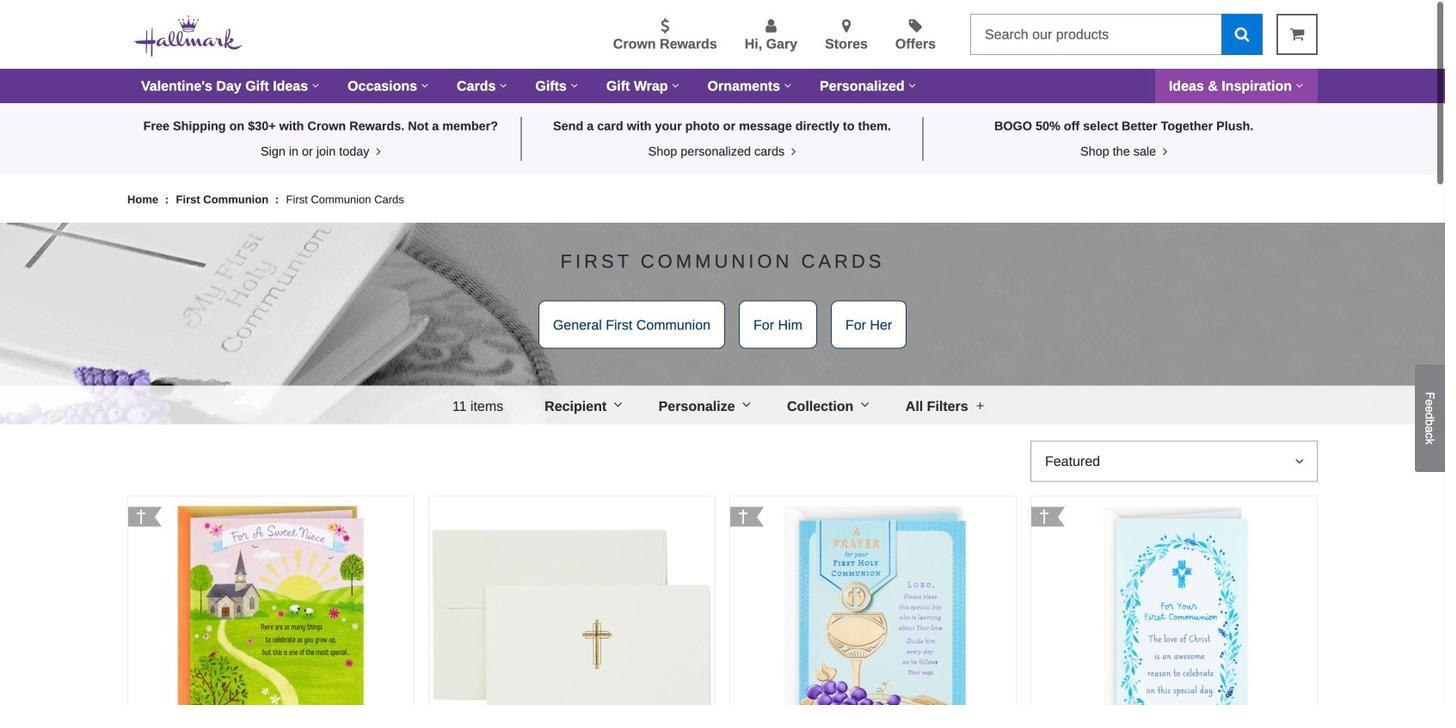 Task type: describe. For each thing, give the bounding box(es) containing it.
2 icon image from the left
[[789, 146, 796, 158]]

3 article from the left
[[730, 496, 1017, 706]]

shopping cart image
[[1291, 26, 1305, 42]]

1 vertical spatial menu bar
[[0, 386, 1446, 427]]

Search our products search field
[[971, 14, 1222, 55]]

4 article from the left
[[1031, 496, 1319, 706]]

1 icon image from the left
[[373, 146, 381, 158]]

search image
[[1236, 26, 1250, 42]]

3 icon image from the left
[[1160, 146, 1168, 158]]



Task type: locate. For each thing, give the bounding box(es) containing it.
1 horizontal spatial icon image
[[789, 146, 796, 158]]

gold cross religious note cards, box of 20, image
[[429, 497, 715, 706], [429, 497, 715, 706]]

None search field
[[971, 14, 1263, 55]]

2 horizontal spatial icon image
[[1160, 146, 1168, 158]]

main content
[[0, 103, 1446, 706]]

product list element
[[127, 496, 1319, 706]]

1 article from the left
[[127, 496, 415, 706]]

menu bar
[[127, 69, 1319, 103], [0, 386, 1446, 427]]

gold chalice religious first communion card for boy, image
[[731, 497, 1016, 706], [731, 497, 1016, 706]]

navigation
[[0, 386, 1446, 427]]

hallmark image
[[134, 15, 243, 57]]

2 article from the left
[[429, 496, 716, 706]]

article
[[127, 496, 415, 706], [429, 496, 716, 706], [730, 496, 1017, 706], [1031, 496, 1319, 706]]

icon image
[[373, 146, 381, 158], [789, 146, 796, 158], [1160, 146, 1168, 158]]

0 horizontal spatial icon image
[[373, 146, 381, 158]]

menu
[[270, 15, 957, 54]]

0 vertical spatial menu bar
[[127, 69, 1319, 103]]

banner
[[0, 0, 1446, 103]]

god bless you always religious money holder first communion card, image
[[1032, 497, 1318, 706], [1032, 497, 1318, 706]]

first communion cards image
[[0, 223, 1446, 425]]

many things to celebrate religious first communion card for niece, image
[[128, 497, 414, 706], [128, 497, 414, 706]]

region
[[0, 223, 1446, 425]]



Task type: vqa. For each thing, say whether or not it's contained in the screenshot.
MAIN CONTENT
yes



